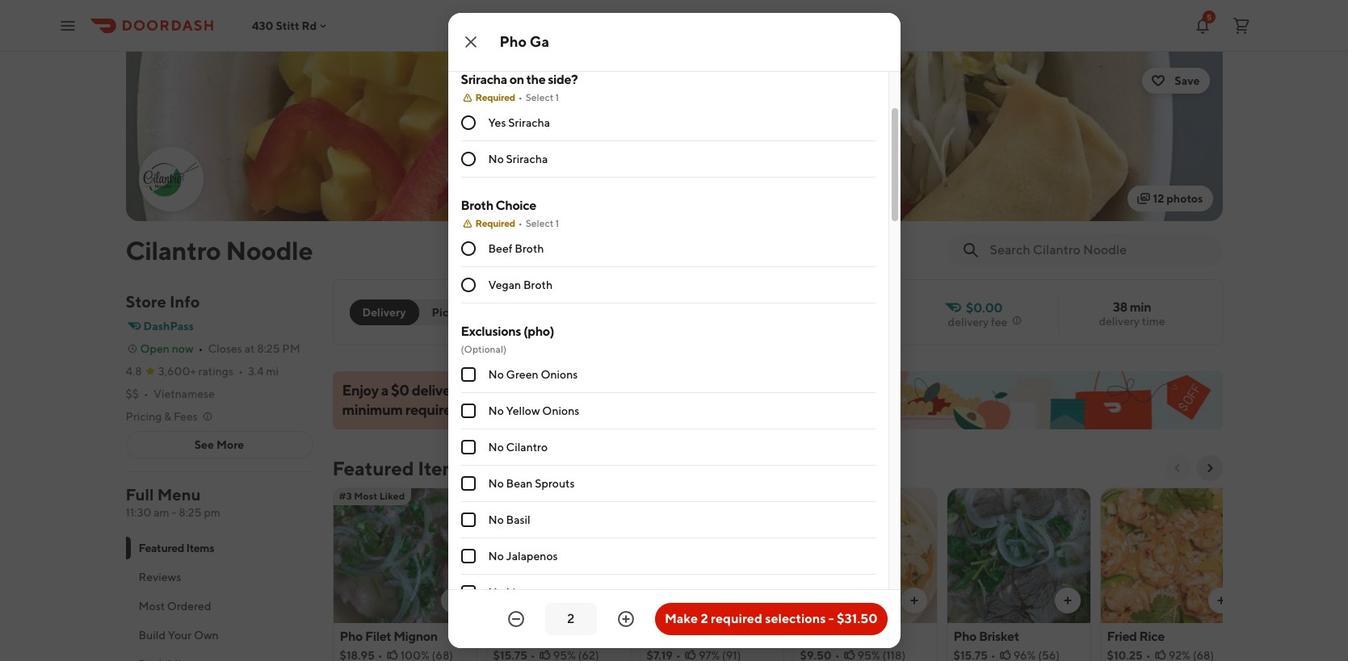 Task type: describe. For each thing, give the bounding box(es) containing it.
pho filet mignon
[[340, 629, 438, 645]]

more
[[216, 439, 244, 452]]

most ordered button
[[126, 592, 313, 621]]

No Yellow Onions checkbox
[[461, 404, 475, 419]]

$$ • vietnamese
[[126, 388, 215, 401]]

no for no cilantro
[[488, 441, 504, 454]]

pho filet mignon image
[[333, 488, 476, 624]]

0 items, open order cart image
[[1232, 16, 1251, 35]]

fried rice button
[[1100, 488, 1244, 662]]

green
[[506, 369, 538, 381]]

delivery inside enjoy a $0 delivery fee on your first order, $5 subtotal minimum required.
[[412, 382, 463, 399]]

8:25 inside full menu 11:30 am - 8:25 pm
[[179, 506, 202, 519]]

yes sriracha • beef broth
[[477, 5, 604, 18]]

no for no bean sprouts
[[488, 478, 504, 491]]

store
[[126, 292, 166, 311]]

no sriracha • beef broth button
[[729, 0, 991, 58]]

0 horizontal spatial items
[[186, 542, 214, 555]]

yellow
[[506, 405, 540, 418]]

430
[[252, 19, 273, 32]]

order methods option group
[[349, 300, 481, 326]]

(pho)
[[523, 324, 554, 339]]

1 horizontal spatial featured items
[[332, 457, 468, 480]]

pricing
[[126, 410, 162, 423]]

• inside sriracha on the side? group
[[518, 91, 522, 104]]

most ordered
[[139, 600, 211, 613]]

save button
[[1142, 68, 1210, 94]]

1 for sriracha on the side?
[[555, 91, 559, 104]]

own
[[194, 629, 219, 642]]

no green onions
[[488, 369, 578, 381]]

choice
[[496, 198, 536, 213]]

liked for noodle
[[838, 490, 864, 502]]

yes for yes sriracha • beef broth
[[477, 5, 495, 18]]

No Lime checkbox
[[461, 586, 475, 600]]

exclusions (pho) (optional)
[[461, 324, 554, 356]]

items inside heading
[[418, 457, 468, 480]]

beef broth
[[488, 243, 544, 255]]

vietnamese
[[153, 388, 215, 401]]

no for no green onions
[[488, 369, 504, 381]]

12 photos button
[[1127, 186, 1213, 212]]

no for no sriracha
[[488, 153, 504, 166]]

• closes at 8:25 pm
[[198, 342, 300, 355]]

pricing & fees button
[[126, 409, 214, 425]]

no sriracha
[[488, 153, 548, 166]]

no for no sriracha • beef broth
[[745, 5, 761, 18]]

delivery inside 38 min delivery time
[[1099, 315, 1140, 328]]

side?
[[548, 72, 578, 87]]

sriracha on the side? group
[[461, 71, 875, 178]]

fee inside enjoy a $0 delivery fee on your first order, $5 subtotal minimum required.
[[465, 382, 486, 399]]

rd
[[302, 19, 317, 32]]

no for no yellow onions
[[488, 405, 504, 418]]

add item to cart image for fresh rolls 'image'
[[754, 594, 767, 607]]

pho ga dialog
[[448, 0, 991, 662]]

0 horizontal spatial cilantro
[[126, 235, 221, 266]]

exclusions (pho) group
[[461, 323, 875, 662]]

No Basil checkbox
[[461, 513, 475, 528]]

jalapenos
[[506, 550, 558, 563]]

menu
[[157, 485, 201, 504]]

no jalapenos
[[488, 550, 558, 563]]

12 photos
[[1153, 192, 1203, 205]]

no for no basil
[[488, 514, 504, 527]]

fried rice image
[[1101, 488, 1243, 624]]

No Jalapenos checkbox
[[461, 549, 475, 564]]

yes for yes sriracha
[[488, 117, 506, 129]]

save
[[1175, 74, 1200, 87]]

$31.50
[[837, 611, 878, 627]]

most for pho
[[354, 490, 377, 502]]

reviews
[[139, 571, 181, 584]]

subtotal
[[625, 382, 678, 399]]

3,600+
[[158, 365, 196, 378]]

pho brisket image
[[947, 488, 1090, 624]]

reviews button
[[126, 563, 313, 592]]

broth choice group
[[461, 197, 875, 304]]

pho ga image
[[487, 488, 630, 624]]

pho ga inside pho ga button
[[493, 629, 535, 645]]

add item to cart image for pho brisket image
[[1061, 594, 1074, 607]]

your
[[507, 382, 536, 399]]

pho left filet
[[340, 629, 363, 645]]

full
[[126, 485, 154, 504]]

beef inside broth choice group
[[488, 243, 513, 255]]

430 stitt rd button
[[252, 19, 330, 32]]

vegan
[[488, 279, 521, 292]]

mi
[[266, 365, 279, 378]]

no for no lime
[[488, 587, 504, 600]]

filet
[[365, 629, 391, 645]]

rice
[[1139, 629, 1165, 645]]

most for fresh
[[661, 490, 684, 502]]

broth inside button
[[841, 5, 870, 18]]

no yellow onions
[[488, 405, 579, 418]]

lime
[[506, 587, 532, 600]]

pho down no lime
[[493, 629, 516, 645]]

cilantro noodle
[[126, 235, 313, 266]]

open
[[140, 342, 170, 355]]

11:30
[[126, 506, 151, 519]]

photos
[[1167, 192, 1203, 205]]

beef for yes sriracha • beef broth
[[548, 5, 572, 18]]

add item to cart image for the fried rice image
[[1214, 594, 1227, 607]]

min
[[1130, 300, 1151, 315]]

(optional)
[[461, 343, 507, 356]]

info
[[170, 292, 200, 311]]

increase quantity by 1 image
[[616, 610, 636, 629]]

Item Search search field
[[990, 242, 1210, 259]]

Vegan Broth radio
[[461, 278, 475, 293]]

am
[[154, 506, 169, 519]]

no basil
[[488, 514, 530, 527]]

sriracha on the side?
[[461, 72, 578, 87]]

Beef Broth radio
[[461, 242, 475, 256]]

delivery fee
[[948, 316, 1008, 329]]

fresh rolls
[[647, 629, 709, 645]]

38
[[1113, 300, 1127, 315]]

#1
[[799, 490, 811, 502]]

required for sriracha
[[475, 91, 515, 104]]

0 horizontal spatial featured
[[139, 542, 184, 555]]

notification bell image
[[1193, 16, 1212, 35]]

fresh
[[647, 629, 679, 645]]

select for choice
[[526, 217, 553, 230]]

• inside broth choice group
[[518, 217, 522, 230]]

make 2 required selections - $31.50
[[665, 611, 878, 627]]

ratings
[[198, 365, 233, 378]]

build your own button
[[126, 621, 313, 650]]

fried
[[1107, 629, 1137, 645]]

closes
[[208, 342, 242, 355]]

stitt
[[276, 19, 299, 32]]

pho left brisket
[[954, 629, 977, 645]]

no cilantro
[[488, 441, 548, 454]]

broth choice
[[461, 198, 536, 213]]

noodle for cilantro noodle
[[226, 235, 313, 266]]

#2
[[646, 490, 659, 502]]

sriracha for yes sriracha • beef broth
[[497, 5, 539, 18]]

pho brisket
[[954, 629, 1019, 645]]

pho inside dialog
[[500, 33, 527, 50]]

ga inside the pho ga dialog
[[530, 33, 549, 50]]

No Cilantro checkbox
[[461, 440, 475, 455]]

$5
[[606, 382, 623, 399]]

ga inside pho ga button
[[518, 629, 535, 645]]

vermicelli noodle
[[800, 629, 901, 645]]

open menu image
[[58, 16, 78, 35]]

pm
[[282, 342, 300, 355]]

at
[[245, 342, 255, 355]]

2
[[701, 611, 708, 627]]



Task type: locate. For each thing, give the bounding box(es) containing it.
0 vertical spatial ga
[[530, 33, 549, 50]]

dashpass
[[143, 320, 194, 333]]

0 horizontal spatial delivery
[[412, 382, 463, 399]]

1 inside sriracha on the side? group
[[555, 91, 559, 104]]

liked down featured items heading
[[379, 490, 405, 502]]

1 vertical spatial • select 1
[[518, 217, 559, 230]]

0 vertical spatial yes
[[477, 5, 495, 18]]

make 2 required selections - $31.50 button
[[655, 603, 887, 636]]

2 horizontal spatial liked
[[838, 490, 864, 502]]

• select 1 down the
[[518, 91, 559, 104]]

required down broth choice
[[475, 217, 515, 230]]

0 vertical spatial fee
[[991, 316, 1008, 329]]

0 vertical spatial featured items
[[332, 457, 468, 480]]

yes sriracha
[[488, 117, 550, 129]]

2 required from the top
[[475, 217, 515, 230]]

- for menu
[[172, 506, 176, 519]]

rolls
[[681, 629, 709, 645]]

1 for broth choice
[[555, 217, 559, 230]]

store info
[[126, 292, 200, 311]]

most right #2
[[661, 490, 684, 502]]

Delivery radio
[[349, 300, 419, 326]]

build your own
[[139, 629, 219, 642]]

0 horizontal spatial -
[[172, 506, 176, 519]]

pho ga button
[[486, 488, 630, 662]]

select inside broth choice group
[[526, 217, 553, 230]]

0 vertical spatial 8:25
[[257, 342, 280, 355]]

exclusions
[[461, 324, 521, 339]]

1
[[555, 91, 559, 104], [555, 217, 559, 230]]

delivery
[[1099, 315, 1140, 328], [948, 316, 989, 329], [412, 382, 463, 399]]

select down the
[[526, 91, 553, 104]]

• select 1 for choice
[[518, 217, 559, 230]]

liked
[[379, 490, 405, 502], [686, 490, 712, 502], [838, 490, 864, 502]]

1 vertical spatial featured
[[139, 542, 184, 555]]

1 vertical spatial items
[[186, 542, 214, 555]]

1 vertical spatial yes
[[488, 117, 506, 129]]

2 add item to cart image from the left
[[1061, 594, 1074, 607]]

2 add item to cart image from the left
[[1214, 594, 1227, 607]]

pho ga down no lime
[[493, 629, 535, 645]]

brisket
[[979, 629, 1019, 645]]

featured items up reviews at the left bottom of the page
[[139, 542, 214, 555]]

$15.75
[[477, 28, 511, 41]]

3 liked from the left
[[838, 490, 864, 502]]

0 vertical spatial cilantro
[[126, 235, 221, 266]]

0 vertical spatial required
[[475, 91, 515, 104]]

enjoy
[[342, 382, 378, 399]]

fee
[[991, 316, 1008, 329], [465, 382, 486, 399]]

1 vertical spatial 8:25
[[179, 506, 202, 519]]

1 vertical spatial required
[[475, 217, 515, 230]]

on left your at bottom
[[488, 382, 505, 399]]

select for on
[[526, 91, 553, 104]]

on left the
[[509, 72, 524, 87]]

liked right #2
[[686, 490, 712, 502]]

1 vertical spatial cilantro
[[506, 441, 548, 454]]

1 vertical spatial noodle
[[859, 629, 901, 645]]

1 horizontal spatial add item to cart image
[[1061, 594, 1074, 607]]

5
[[1207, 12, 1212, 21]]

1 horizontal spatial liked
[[686, 490, 712, 502]]

order,
[[566, 382, 603, 399]]

1 horizontal spatial noodle
[[859, 629, 901, 645]]

make
[[665, 611, 698, 627]]

0 vertical spatial • select 1
[[518, 91, 559, 104]]

0 horizontal spatial 8:25
[[179, 506, 202, 519]]

ga down lime
[[518, 629, 535, 645]]

• inside button
[[807, 5, 812, 18]]

most up build
[[139, 600, 165, 613]]

open now
[[140, 342, 194, 355]]

onions up first
[[541, 369, 578, 381]]

Yes Sriracha radio
[[461, 116, 475, 130]]

1 inside broth choice group
[[555, 217, 559, 230]]

1 required from the top
[[475, 91, 515, 104]]

featured items
[[332, 457, 468, 480], [139, 542, 214, 555]]

#3
[[339, 490, 352, 502]]

2 horizontal spatial delivery
[[1099, 315, 1140, 328]]

featured inside heading
[[332, 457, 414, 480]]

• select 1
[[518, 91, 559, 104], [518, 217, 559, 230]]

1 add item to cart image from the left
[[754, 594, 767, 607]]

full menu 11:30 am - 8:25 pm
[[126, 485, 220, 519]]

1 vertical spatial featured items
[[139, 542, 214, 555]]

beef for no sriracha • beef broth
[[814, 5, 838, 18]]

featured items heading
[[332, 456, 468, 481]]

yes up $15.75
[[477, 5, 495, 18]]

0 vertical spatial onions
[[541, 369, 578, 381]]

8:25
[[257, 342, 280, 355], [179, 506, 202, 519]]

• select 1 inside broth choice group
[[518, 217, 559, 230]]

liked for rolls
[[686, 490, 712, 502]]

1 liked from the left
[[379, 490, 405, 502]]

- right am
[[172, 506, 176, 519]]

Current quantity is 2 number field
[[555, 611, 587, 628]]

required inside broth choice group
[[475, 217, 515, 230]]

featured items up #3 most liked
[[332, 457, 468, 480]]

add item to cart image inside the pho brisket button
[[1061, 594, 1074, 607]]

- inside full menu 11:30 am - 8:25 pm
[[172, 506, 176, 519]]

onions for no yellow onions
[[542, 405, 579, 418]]

the
[[526, 72, 546, 87]]

3.4
[[248, 365, 264, 378]]

0 horizontal spatial noodle
[[226, 235, 313, 266]]

noodle for vermicelli noodle
[[859, 629, 901, 645]]

a
[[381, 382, 388, 399]]

required inside sriracha on the side? group
[[475, 91, 515, 104]]

8:25 right at
[[257, 342, 280, 355]]

0 vertical spatial -
[[172, 506, 176, 519]]

1 vertical spatial select
[[526, 217, 553, 230]]

1 horizontal spatial delivery
[[948, 316, 989, 329]]

minimum
[[342, 401, 403, 418]]

• select 1 down choice
[[518, 217, 559, 230]]

0 horizontal spatial add item to cart image
[[907, 594, 920, 607]]

sriracha for no sriracha
[[506, 153, 548, 166]]

liked for filet
[[379, 490, 405, 502]]

1 vertical spatial on
[[488, 382, 505, 399]]

close pho ga image
[[461, 32, 480, 52]]

pickup
[[432, 306, 468, 319]]

ga down yes sriracha • beef broth
[[530, 33, 549, 50]]

1 add item to cart image from the left
[[907, 594, 920, 607]]

pho up sriracha on the side? on the top
[[500, 33, 527, 50]]

add item to cart image
[[754, 594, 767, 607], [1214, 594, 1227, 607]]

2 liked from the left
[[686, 490, 712, 502]]

selections
[[765, 611, 826, 627]]

most right the #3
[[354, 490, 377, 502]]

#3 most liked
[[339, 490, 405, 502]]

beef inside "no sriracha • beef broth" button
[[814, 5, 838, 18]]

sriracha for yes sriracha
[[508, 117, 550, 129]]

- up vermicelli
[[829, 611, 834, 627]]

1 vertical spatial fee
[[465, 382, 486, 399]]

2 horizontal spatial beef
[[814, 5, 838, 18]]

select inside sriracha on the side? group
[[526, 91, 553, 104]]

first
[[538, 382, 564, 399]]

select down choice
[[526, 217, 553, 230]]

items
[[418, 457, 468, 480], [186, 542, 214, 555]]

0 horizontal spatial add item to cart image
[[754, 594, 767, 607]]

add item to cart image
[[907, 594, 920, 607], [1061, 594, 1074, 607]]

#2 most liked
[[646, 490, 712, 502]]

cilantro noodle image
[[126, 52, 1222, 221], [140, 149, 202, 210]]

ga
[[530, 33, 549, 50], [518, 629, 535, 645]]

0 vertical spatial featured
[[332, 457, 414, 480]]

next button of carousel image
[[1203, 462, 1216, 475]]

cilantro inside exclusions (pho) group
[[506, 441, 548, 454]]

pho brisket button
[[946, 488, 1091, 662]]

0 vertical spatial select
[[526, 91, 553, 104]]

1 vertical spatial pho ga
[[493, 629, 535, 645]]

#1 most liked
[[799, 490, 864, 502]]

no bean sprouts
[[488, 478, 575, 491]]

• select 1 inside sriracha on the side? group
[[518, 91, 559, 104]]

2 1 from the top
[[555, 217, 559, 230]]

3.4 mi
[[248, 365, 279, 378]]

&
[[164, 410, 171, 423]]

No Bean Sprouts checkbox
[[461, 477, 475, 491]]

0 horizontal spatial on
[[488, 382, 505, 399]]

1 select from the top
[[526, 91, 553, 104]]

0 horizontal spatial liked
[[379, 490, 405, 502]]

1 • select 1 from the top
[[518, 91, 559, 104]]

1 vertical spatial onions
[[542, 405, 579, 418]]

items down no cilantro checkbox
[[418, 457, 468, 480]]

0 vertical spatial 1
[[555, 91, 559, 104]]

0 vertical spatial pho ga
[[500, 33, 549, 50]]

fried rice
[[1107, 629, 1165, 645]]

-
[[172, 506, 176, 519], [829, 611, 834, 627]]

1 horizontal spatial beef
[[548, 5, 572, 18]]

ordered
[[167, 600, 211, 613]]

12
[[1153, 192, 1164, 205]]

most
[[354, 490, 377, 502], [661, 490, 684, 502], [813, 490, 836, 502], [139, 600, 165, 613]]

vermicelli noodle image
[[794, 488, 937, 624]]

0 horizontal spatial featured items
[[139, 542, 214, 555]]

most for vermicelli
[[813, 490, 836, 502]]

time
[[1142, 315, 1165, 328]]

required
[[475, 91, 515, 104], [475, 217, 515, 230]]

see more
[[194, 439, 244, 452]]

0 horizontal spatial beef
[[488, 243, 513, 255]]

1 horizontal spatial fee
[[991, 316, 1008, 329]]

pho ga inside dialog
[[500, 33, 549, 50]]

1 horizontal spatial 8:25
[[257, 342, 280, 355]]

pm
[[204, 506, 220, 519]]

bean
[[506, 478, 533, 491]]

beef
[[548, 5, 572, 18], [814, 5, 838, 18], [488, 243, 513, 255]]

liked right #1
[[838, 490, 864, 502]]

most inside button
[[139, 600, 165, 613]]

items up reviews button
[[186, 542, 214, 555]]

1 horizontal spatial featured
[[332, 457, 414, 480]]

no lime
[[488, 587, 532, 600]]

pricing & fees
[[126, 410, 198, 423]]

0 vertical spatial on
[[509, 72, 524, 87]]

cilantro down yellow
[[506, 441, 548, 454]]

most right #1
[[813, 490, 836, 502]]

required
[[711, 611, 762, 627]]

previous button of carousel image
[[1171, 462, 1184, 475]]

required down sriracha on the side? on the top
[[475, 91, 515, 104]]

2 • select 1 from the top
[[518, 217, 559, 230]]

1 vertical spatial -
[[829, 611, 834, 627]]

Pickup radio
[[409, 300, 481, 326]]

1 horizontal spatial cilantro
[[506, 441, 548, 454]]

delivery
[[362, 306, 406, 319]]

8:25 down menu on the left bottom of page
[[179, 506, 202, 519]]

0 horizontal spatial fee
[[465, 382, 486, 399]]

No Green Onions checkbox
[[461, 368, 475, 382]]

1 vertical spatial ga
[[518, 629, 535, 645]]

2 select from the top
[[526, 217, 553, 230]]

yes inside sriracha on the side? group
[[488, 117, 506, 129]]

onions
[[541, 369, 578, 381], [542, 405, 579, 418]]

yes right "yes sriracha" radio
[[488, 117, 506, 129]]

on inside enjoy a $0 delivery fee on your first order, $5 subtotal minimum required.
[[488, 382, 505, 399]]

- inside make 2 required selections - $31.50 button
[[829, 611, 834, 627]]

1 horizontal spatial add item to cart image
[[1214, 594, 1227, 607]]

no inside "no sriracha • beef broth" button
[[745, 5, 761, 18]]

0 vertical spatial items
[[418, 457, 468, 480]]

no inside sriracha on the side? group
[[488, 153, 504, 166]]

fresh rolls image
[[640, 488, 783, 624]]

cilantro up store info
[[126, 235, 221, 266]]

- for 2
[[829, 611, 834, 627]]

No Sriracha radio
[[461, 152, 475, 167]]

1 vertical spatial 1
[[555, 217, 559, 230]]

mignon
[[393, 629, 438, 645]]

1 horizontal spatial -
[[829, 611, 834, 627]]

yes
[[477, 5, 495, 18], [488, 117, 506, 129]]

cilantro
[[126, 235, 221, 266], [506, 441, 548, 454]]

0 vertical spatial noodle
[[226, 235, 313, 266]]

sriracha for no sriracha • beef broth
[[763, 5, 805, 18]]

pho ga down yes sriracha • beef broth
[[500, 33, 549, 50]]

featured up reviews at the left bottom of the page
[[139, 542, 184, 555]]

decrease quantity by 1 image
[[506, 610, 526, 629]]

no sriracha • beef broth
[[745, 5, 870, 18]]

• select 1 for on
[[518, 91, 559, 104]]

add item to cart image for "vermicelli noodle" image
[[907, 594, 920, 607]]

1 horizontal spatial on
[[509, 72, 524, 87]]

required for broth
[[475, 217, 515, 230]]

enjoy a $0 delivery fee on your first order, $5 subtotal minimum required.
[[342, 382, 678, 418]]

$$
[[126, 388, 139, 401]]

pho
[[500, 33, 527, 50], [340, 629, 363, 645], [493, 629, 516, 645], [954, 629, 977, 645]]

vermicelli
[[800, 629, 857, 645]]

1 horizontal spatial items
[[418, 457, 468, 480]]

1 1 from the top
[[555, 91, 559, 104]]

vegan broth
[[488, 279, 553, 292]]

onions down first
[[542, 405, 579, 418]]

sriracha inside button
[[763, 5, 805, 18]]

featured up #3 most liked
[[332, 457, 414, 480]]

on inside group
[[509, 72, 524, 87]]

sprouts
[[535, 478, 575, 491]]

onions for no green onions
[[541, 369, 578, 381]]

no for no jalapenos
[[488, 550, 504, 563]]



Task type: vqa. For each thing, say whether or not it's contained in the screenshot.
Curry within the Lunch - Green Curry Fried Rice Spicy. Spicy fried-rice with eggplant, bamboo shoot, pepper and basil. $16.00
no



